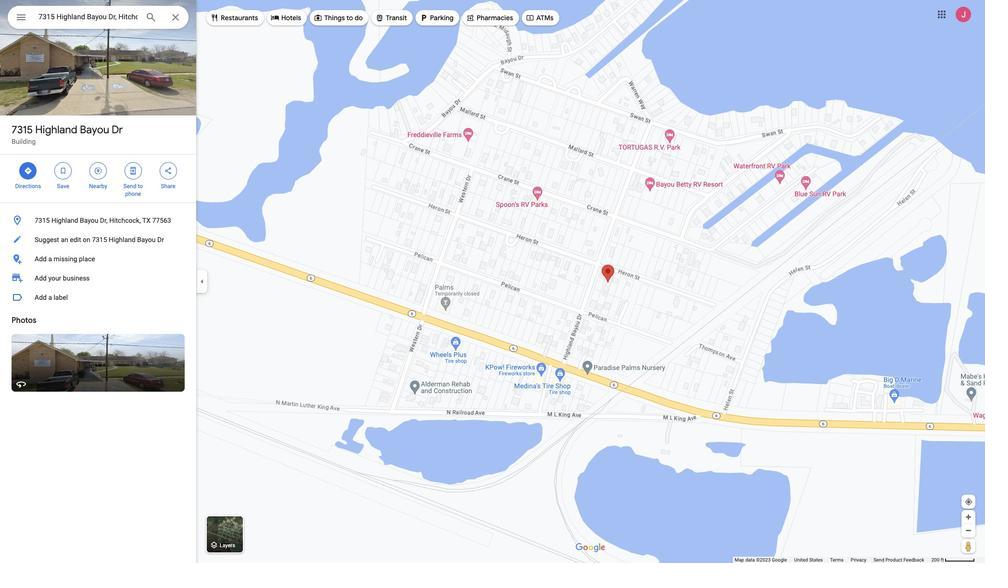 Task type: locate. For each thing, give the bounding box(es) containing it.
7315 highland bayou dr, hitchcock, tx 77563
[[35, 217, 171, 224]]

0 vertical spatial 7315
[[12, 123, 33, 137]]

united states button
[[795, 557, 824, 563]]

0 horizontal spatial to
[[138, 183, 143, 190]]

7315 inside button
[[35, 217, 50, 224]]


[[271, 13, 280, 23]]

a inside button
[[48, 255, 52, 263]]

directions
[[15, 183, 41, 190]]

bayou left dr,
[[80, 217, 98, 224]]

highland up an
[[51, 217, 78, 224]]

0 horizontal spatial 7315
[[12, 123, 33, 137]]

0 vertical spatial send
[[124, 183, 136, 190]]

200 ft button
[[932, 557, 976, 563]]

1 horizontal spatial to
[[347, 13, 353, 22]]

7315 up suggest
[[35, 217, 50, 224]]

add a label
[[35, 294, 68, 301]]

1 horizontal spatial dr
[[157, 236, 164, 244]]

a left the label
[[48, 294, 52, 301]]

highland
[[35, 123, 77, 137], [51, 217, 78, 224], [109, 236, 136, 244]]

2 vertical spatial highland
[[109, 236, 136, 244]]

0 vertical spatial highland
[[35, 123, 77, 137]]

highland up building
[[35, 123, 77, 137]]

show street view coverage image
[[962, 539, 976, 554]]

1 vertical spatial send
[[874, 557, 885, 563]]

to
[[347, 13, 353, 22], [138, 183, 143, 190]]

to up phone
[[138, 183, 143, 190]]

add inside button
[[35, 255, 47, 263]]

do
[[355, 13, 363, 22]]

google account: james peterson  
(james.peterson1902@gmail.com) image
[[957, 7, 972, 22]]

add for add your business
[[35, 274, 47, 282]]

to left do
[[347, 13, 353, 22]]

7315 right on in the left of the page
[[92, 236, 107, 244]]

highland inside 7315 highland bayou dr building
[[35, 123, 77, 137]]

7315
[[12, 123, 33, 137], [35, 217, 50, 224], [92, 236, 107, 244]]

send up phone
[[124, 183, 136, 190]]

send left product
[[874, 557, 885, 563]]

2 vertical spatial bayou
[[137, 236, 156, 244]]

a for missing
[[48, 255, 52, 263]]

nearby
[[89, 183, 107, 190]]

1 horizontal spatial 7315
[[35, 217, 50, 224]]

0 vertical spatial to
[[347, 13, 353, 22]]

0 vertical spatial dr
[[112, 123, 123, 137]]

send inside send product feedback button
[[874, 557, 885, 563]]

zoom in image
[[966, 514, 973, 521]]

states
[[810, 557, 824, 563]]

0 vertical spatial bayou
[[80, 123, 109, 137]]

1 vertical spatial dr
[[157, 236, 164, 244]]

0 vertical spatial add
[[35, 255, 47, 263]]

1 vertical spatial to
[[138, 183, 143, 190]]

a left missing
[[48, 255, 52, 263]]

7315 for dr
[[12, 123, 33, 137]]

add down suggest
[[35, 255, 47, 263]]


[[24, 166, 32, 176]]

2 add from the top
[[35, 274, 47, 282]]

footer
[[735, 557, 932, 563]]

1 add from the top
[[35, 255, 47, 263]]

footer containing map data ©2023 google
[[735, 557, 932, 563]]

ft
[[942, 557, 945, 563]]

1 vertical spatial 7315
[[35, 217, 50, 224]]

highland inside "button"
[[109, 236, 136, 244]]

 atms
[[526, 13, 554, 23]]

business
[[63, 274, 90, 282]]

united states
[[795, 557, 824, 563]]

add left your
[[35, 274, 47, 282]]

2 vertical spatial 7315
[[92, 236, 107, 244]]

1 a from the top
[[48, 255, 52, 263]]

map data ©2023 google
[[735, 557, 788, 563]]

0 vertical spatial a
[[48, 255, 52, 263]]

place
[[79, 255, 95, 263]]

None field
[[39, 11, 138, 23]]

7315 inside "button"
[[92, 236, 107, 244]]

bayou inside 7315 highland bayou dr building
[[80, 123, 109, 137]]

7315 highland bayou dr main content
[[0, 0, 196, 563]]

dr inside "button"
[[157, 236, 164, 244]]

1 vertical spatial a
[[48, 294, 52, 301]]

0 horizontal spatial send
[[124, 183, 136, 190]]

dr
[[112, 123, 123, 137], [157, 236, 164, 244]]

things
[[325, 13, 345, 22]]

add a label button
[[0, 288, 196, 307]]

bayou inside "button"
[[137, 236, 156, 244]]


[[59, 166, 67, 176]]

phone
[[125, 191, 141, 197]]

add left the label
[[35, 294, 47, 301]]

0 horizontal spatial dr
[[112, 123, 123, 137]]

2 horizontal spatial 7315
[[92, 236, 107, 244]]

bayou inside button
[[80, 217, 98, 224]]

 search field
[[8, 6, 189, 31]]


[[15, 11, 27, 24]]

2 a from the top
[[48, 294, 52, 301]]

a
[[48, 255, 52, 263], [48, 294, 52, 301]]

a inside button
[[48, 294, 52, 301]]

7315 highland bayou dr building
[[12, 123, 123, 145]]

building
[[12, 138, 36, 145]]

bayou down tx
[[137, 236, 156, 244]]

3 add from the top
[[35, 294, 47, 301]]

missing
[[54, 255, 77, 263]]

77563
[[152, 217, 171, 224]]

highland for dr,
[[51, 217, 78, 224]]

terms button
[[831, 557, 844, 563]]

1 vertical spatial highland
[[51, 217, 78, 224]]

send
[[124, 183, 136, 190], [874, 557, 885, 563]]

a for label
[[48, 294, 52, 301]]

map
[[735, 557, 745, 563]]

bayou for dr,
[[80, 217, 98, 224]]

2 vertical spatial add
[[35, 294, 47, 301]]

add for add a label
[[35, 294, 47, 301]]


[[94, 166, 103, 176]]

7315 inside 7315 highland bayou dr building
[[12, 123, 33, 137]]

1 vertical spatial add
[[35, 274, 47, 282]]


[[466, 13, 475, 23]]

bayou up 
[[80, 123, 109, 137]]

add inside button
[[35, 294, 47, 301]]

add your business link
[[0, 269, 196, 288]]

 restaurants
[[210, 13, 258, 23]]

bayou
[[80, 123, 109, 137], [80, 217, 98, 224], [137, 236, 156, 244]]

highland down hitchcock,
[[109, 236, 136, 244]]

send to phone
[[124, 183, 143, 197]]

highland inside button
[[51, 217, 78, 224]]

add
[[35, 255, 47, 263], [35, 274, 47, 282], [35, 294, 47, 301]]

show your location image
[[965, 498, 974, 506]]

 things to do
[[314, 13, 363, 23]]

send inside 'send to phone'
[[124, 183, 136, 190]]

highland for dr
[[35, 123, 77, 137]]


[[314, 13, 323, 23]]

1 horizontal spatial send
[[874, 557, 885, 563]]

7315 up building
[[12, 123, 33, 137]]

your
[[48, 274, 61, 282]]

photos
[[12, 316, 36, 325]]

to inside 'send to phone'
[[138, 183, 143, 190]]

terms
[[831, 557, 844, 563]]

1 vertical spatial bayou
[[80, 217, 98, 224]]



Task type: vqa. For each thing, say whether or not it's contained in the screenshot.
Send to phone
yes



Task type: describe. For each thing, give the bounding box(es) containing it.
google
[[773, 557, 788, 563]]

send for send to phone
[[124, 183, 136, 190]]

restaurants
[[221, 13, 258, 22]]

atms
[[537, 13, 554, 22]]

privacy
[[852, 557, 867, 563]]

bayou for dr
[[80, 123, 109, 137]]

send for send product feedback
[[874, 557, 885, 563]]

add your business
[[35, 274, 90, 282]]

7315 highland bayou dr, hitchcock, tx 77563 button
[[0, 211, 196, 230]]

suggest an edit on 7315 highland bayou dr button
[[0, 230, 196, 249]]

transit
[[386, 13, 407, 22]]

united
[[795, 557, 809, 563]]

share
[[161, 183, 176, 190]]

data
[[746, 557, 756, 563]]

200 ft
[[932, 557, 945, 563]]

to inside  things to do
[[347, 13, 353, 22]]

pharmacies
[[477, 13, 514, 22]]

an
[[61, 236, 68, 244]]

edit
[[70, 236, 81, 244]]

save
[[57, 183, 69, 190]]

 parking
[[420, 13, 454, 23]]

zoom out image
[[966, 527, 973, 534]]


[[210, 13, 219, 23]]

dr,
[[100, 217, 108, 224]]

©2023
[[757, 557, 771, 563]]

dr inside 7315 highland bayou dr building
[[112, 123, 123, 137]]

actions for 7315 highland bayou dr region
[[0, 155, 196, 203]]

parking
[[430, 13, 454, 22]]

add a missing place
[[35, 255, 95, 263]]

7315 for dr,
[[35, 217, 50, 224]]

suggest an edit on 7315 highland bayou dr
[[35, 236, 164, 244]]

 pharmacies
[[466, 13, 514, 23]]

 hotels
[[271, 13, 301, 23]]

tx
[[142, 217, 151, 224]]

layers
[[220, 543, 235, 549]]


[[376, 13, 384, 23]]

hotels
[[281, 13, 301, 22]]

 button
[[8, 6, 35, 31]]

privacy button
[[852, 557, 867, 563]]

send product feedback
[[874, 557, 925, 563]]

google maps element
[[0, 0, 986, 563]]

on
[[83, 236, 90, 244]]

product
[[886, 557, 903, 563]]

add a missing place button
[[0, 249, 196, 269]]

footer inside 'google maps' element
[[735, 557, 932, 563]]


[[526, 13, 535, 23]]

send product feedback button
[[874, 557, 925, 563]]


[[420, 13, 429, 23]]


[[164, 166, 173, 176]]

collapse side panel image
[[197, 276, 207, 287]]


[[129, 166, 138, 176]]

none field inside the 7315 highland bayou dr, hitchcock, tx 77563 field
[[39, 11, 138, 23]]

suggest
[[35, 236, 59, 244]]

7315 Highland Bayou Dr, Hitchcock, TX 77563 field
[[8, 6, 189, 29]]

feedback
[[904, 557, 925, 563]]

 transit
[[376, 13, 407, 23]]

200
[[932, 557, 940, 563]]

label
[[54, 294, 68, 301]]

add for add a missing place
[[35, 255, 47, 263]]

hitchcock,
[[109, 217, 141, 224]]



